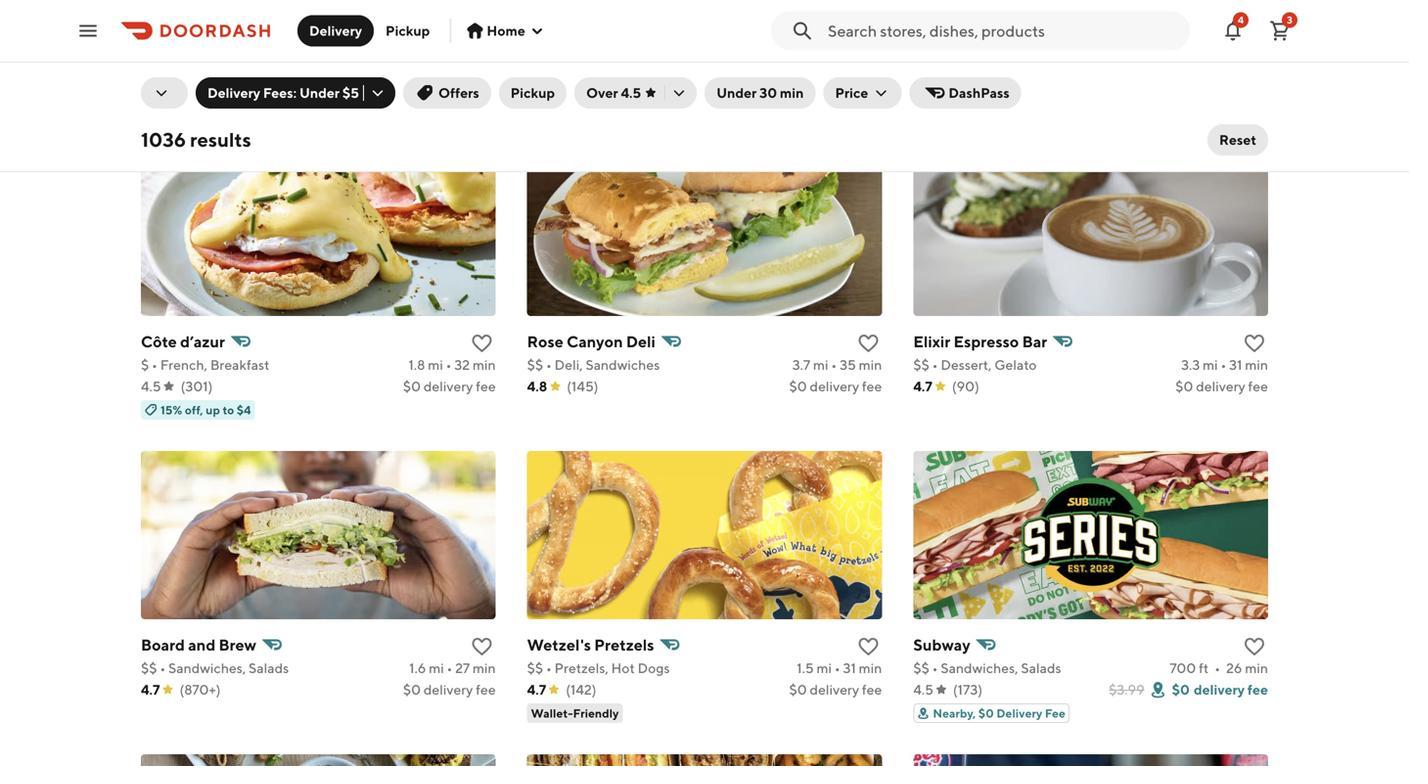 Task type: locate. For each thing, give the bounding box(es) containing it.
mi for l&l hawaiian barbecue
[[1201, 53, 1216, 70]]

2 horizontal spatial pickup
[[511, 85, 555, 101]]

elixir
[[914, 332, 951, 351]]

4.8 down "$$$$"
[[141, 75, 161, 91]]

mi right 1.5
[[817, 660, 832, 676]]

deli up the sandwiches
[[626, 332, 656, 351]]

home
[[487, 23, 526, 39]]

2 vertical spatial pickup
[[511, 85, 555, 101]]

1.1 for l&l hawaiian barbecue
[[1184, 53, 1198, 70]]

0 horizontal spatial deli
[[205, 29, 235, 47]]

fee down 3.3 mi • 31 min
[[1249, 378, 1269, 395]]

min right the 35
[[859, 357, 882, 373]]

$$ down wetzel's
[[527, 660, 544, 676]]

$​0 delivery fee down 3.3 mi • 31 min
[[1176, 378, 1269, 395]]

1 horizontal spatial nearby, $0 delivery fee
[[933, 707, 1066, 721]]

0 horizontal spatial salads
[[249, 660, 289, 676]]

1 horizontal spatial $0 delivery fee
[[1172, 682, 1269, 698]]

$0 delivery fee down 0.8 mi • 36 min
[[786, 75, 882, 91]]

$$
[[527, 53, 544, 70], [914, 53, 930, 70], [527, 357, 544, 373], [914, 357, 930, 373], [141, 660, 157, 676], [527, 660, 544, 676], [914, 660, 930, 676]]

1 $$ • sandwiches, salads from the left
[[141, 660, 289, 676]]

1036 results
[[141, 128, 251, 151]]

• left deli,
[[546, 357, 552, 373]]

$$ • sandwiches, salads for board and brew
[[141, 660, 289, 676]]

2 $$ • sandwiches, salads from the left
[[914, 660, 1062, 676]]

$​0 delivery fee for wetzel's pretzels
[[790, 682, 882, 698]]

1 horizontal spatial under
[[717, 85, 757, 101]]

0.8 mi • 36 min
[[784, 53, 882, 70]]

• right 1.5
[[835, 660, 841, 676]]

burgers
[[1004, 53, 1053, 70]]

min for board and brew
[[473, 660, 496, 676]]

2 under from the left
[[717, 85, 757, 101]]

nearby, $0 delivery fee for (173)
[[933, 707, 1066, 721]]

under left 30
[[717, 85, 757, 101]]

over 4.5 button
[[575, 77, 697, 109]]

min right 3.3
[[1246, 357, 1269, 373]]

0 horizontal spatial $0 delivery fee
[[786, 75, 882, 91]]

1 horizontal spatial 1.1
[[1184, 53, 1198, 70]]

4.8 for rose canyon deli
[[527, 378, 547, 395]]

1.1 mi • 19 min
[[414, 53, 496, 70]]

côte d'azur
[[141, 332, 225, 351]]

• right 3.3
[[1221, 357, 1227, 373]]

• down subway
[[933, 660, 938, 676]]

canyon
[[567, 332, 623, 351]]

(142)
[[566, 682, 597, 698]]

1.1
[[414, 53, 427, 70], [1184, 53, 1198, 70]]

$​0 delivery fee for côte d'azur
[[403, 378, 496, 395]]

delivery down 0.8 mi • 36 min
[[808, 75, 859, 91]]

1.8
[[409, 357, 425, 373]]

$0 delivery fee down 700 ft • 26 min
[[1172, 682, 1269, 698]]

sandwiches, up "(870+)"
[[168, 660, 246, 676]]

1 horizontal spatial nearby,
[[933, 707, 976, 721]]

rubicon
[[141, 29, 202, 47]]

0 vertical spatial nearby, $0 delivery fee
[[547, 100, 680, 114]]

1.8 mi • 32 min
[[409, 357, 496, 373]]

bar
[[1023, 332, 1048, 351]]

4.8
[[141, 75, 161, 91], [527, 378, 547, 395]]

1 horizontal spatial 4.8
[[527, 378, 547, 395]]

1 vertical spatial fee
[[1045, 707, 1066, 721]]

1.5 mi • 31 min
[[797, 660, 882, 676]]

pickup button
[[374, 15, 442, 47], [499, 77, 567, 109]]

0 horizontal spatial nearby,
[[547, 100, 590, 114]]

$​0 down 1.6
[[403, 682, 421, 698]]

4.5 down bj's at the top left
[[527, 75, 547, 91]]

click to add this store to your saved list image up 1.5 mi • 31 min
[[857, 635, 880, 659]]

sandwiches, for subway
[[941, 660, 1019, 676]]

min right 23
[[1246, 53, 1269, 70]]

$​0 for rubicon deli
[[403, 75, 421, 91]]

sandwiches,
[[168, 660, 246, 676], [941, 660, 1019, 676]]

delivery for rubicon deli
[[424, 75, 473, 91]]

35
[[840, 357, 856, 373]]

under
[[300, 85, 340, 101], [717, 85, 757, 101]]

1 horizontal spatial deli
[[626, 332, 656, 351]]

mi for rubicon deli
[[430, 53, 445, 70]]

4.7 up wallet-
[[527, 682, 546, 698]]

home button
[[467, 23, 545, 39]]

1 sandwiches, from the left
[[168, 660, 246, 676]]

$​0 for côte d'azur
[[403, 378, 421, 395]]

1 horizontal spatial fee
[[1045, 707, 1066, 721]]

nearby, $0 delivery fee down (173)
[[933, 707, 1066, 721]]

• left 19 at left top
[[448, 53, 454, 70]]

$​0 delivery fee for elixir espresso bar
[[1176, 378, 1269, 395]]

4.5 right over
[[621, 85, 641, 101]]

fee for wetzel's pretzels
[[862, 682, 882, 698]]

min right 1.5
[[859, 660, 882, 676]]

0 vertical spatial $0 delivery fee
[[786, 75, 882, 91]]

$​0 delivery fee down "3.7 mi • 35 min"
[[790, 378, 882, 395]]

click to add this store to your saved list image up 1.1 mi • 19 min
[[471, 28, 494, 52]]

4.7 for board and brew
[[141, 682, 160, 698]]

$$ • sandwiches, salads
[[141, 660, 289, 676], [914, 660, 1062, 676]]

• down board
[[160, 660, 166, 676]]

$$ down subway
[[914, 660, 930, 676]]

under left $5
[[300, 85, 340, 101]]

min right 26
[[1246, 660, 1269, 676]]

delivery
[[309, 23, 362, 39], [208, 85, 260, 101], [611, 100, 657, 114], [997, 707, 1043, 721]]

0 horizontal spatial $$ • sandwiches, salads
[[141, 660, 289, 676]]

takeout
[[604, 53, 655, 70]]

fee down 1.1 mi • 19 min
[[476, 75, 496, 91]]

0 vertical spatial 4.8
[[141, 75, 161, 91]]

fee down 700 ft • 26 min
[[1248, 682, 1269, 698]]

4.7 for wetzel's pretzels
[[527, 682, 546, 698]]

(870+)
[[180, 682, 221, 698]]

min right "27"
[[473, 660, 496, 676]]

1 horizontal spatial salads
[[1021, 660, 1062, 676]]

salads for board and brew
[[249, 660, 289, 676]]

wallet-
[[531, 707, 573, 721]]

fees:
[[263, 85, 297, 101]]

nearby, down (8,300+)
[[547, 100, 590, 114]]

fee for rose canyon deli
[[862, 378, 882, 395]]

1 vertical spatial pickup button
[[499, 77, 567, 109]]

click to add this store to your saved list image
[[471, 28, 494, 52], [1243, 332, 1267, 355], [857, 635, 880, 659], [1243, 635, 1267, 659]]

$​0 down 1.5
[[790, 682, 807, 698]]

1 horizontal spatial pickup
[[386, 23, 430, 39]]

click to add this store to your saved list image
[[857, 28, 880, 52], [1243, 28, 1267, 52], [471, 332, 494, 355], [857, 332, 880, 355], [471, 635, 494, 659]]

1 1.1 from the left
[[414, 53, 427, 70]]

0 horizontal spatial nearby, $0 delivery fee
[[547, 100, 680, 114]]

0 horizontal spatial fee
[[659, 100, 680, 114]]

delivery for board and brew
[[424, 682, 473, 698]]

0 horizontal spatial 4.8
[[141, 75, 161, 91]]

15%
[[161, 403, 182, 417]]

mi left 19 at left top
[[430, 53, 445, 70]]

click to add this store to your saved list image for deli
[[471, 28, 494, 52]]

1 vertical spatial nearby, $0 delivery fee
[[933, 707, 1066, 721]]

31 for wetzel's pretzels
[[843, 660, 856, 676]]

$$ down elixir
[[914, 357, 930, 373]]

$​0 delivery fee down 1.8 mi • 32 min
[[403, 378, 496, 395]]

36
[[840, 53, 856, 70]]

pretzels,
[[555, 660, 609, 676]]

dashpass
[[949, 85, 1010, 101]]

0 horizontal spatial 1.1
[[414, 53, 427, 70]]

26
[[1227, 660, 1243, 676]]

$$ for wetzel's pretzels
[[527, 660, 544, 676]]

fee down "3.7 mi • 35 min"
[[862, 378, 882, 395]]

deli,
[[555, 357, 583, 373]]

$0 down 700
[[1172, 682, 1190, 698]]

2 1.1 from the left
[[1184, 53, 1198, 70]]

mi right 1.8
[[428, 357, 443, 373]]

mi right 1.6
[[429, 660, 444, 676]]

$​0 down "3.7"
[[790, 378, 807, 395]]

• left "27"
[[447, 660, 453, 676]]

4.7 left the (90)
[[914, 378, 933, 395]]

31 right 3.3
[[1230, 357, 1243, 373]]

4.5
[[527, 75, 547, 91], [621, 85, 641, 101], [141, 378, 161, 395], [914, 682, 934, 698]]

$3.99
[[1109, 682, 1145, 698]]

0 vertical spatial fee
[[659, 100, 680, 114]]

click to add this store to your saved list image for brew
[[471, 635, 494, 659]]

mi right "3.7"
[[814, 357, 829, 373]]

0 horizontal spatial 31
[[843, 660, 856, 676]]

delivery down 1.5 mi • 31 min
[[810, 682, 860, 698]]

30
[[760, 85, 777, 101]]

mi right 3.3
[[1203, 357, 1218, 373]]

click to add this store to your saved list image up 1.8 mi • 32 min
[[471, 332, 494, 355]]

(4,400+)
[[181, 75, 237, 91]]

$$ down l&l
[[914, 53, 930, 70]]

côte
[[141, 332, 177, 351]]

off,
[[185, 403, 203, 417]]

pickup up 1.1 mi • 19 min
[[386, 23, 430, 39]]

1 horizontal spatial sandwiches,
[[941, 660, 1019, 676]]

$0 down (173)
[[979, 707, 994, 721]]

4.7 down board
[[141, 682, 160, 698]]

$ • french, breakfast
[[141, 357, 270, 373]]

click to add this store to your saved list image up "3.7 mi • 35 min"
[[857, 332, 880, 355]]

23
[[1227, 53, 1243, 70]]

0 vertical spatial nearby,
[[547, 100, 590, 114]]

click to add this store to your saved list image up 700 ft • 26 min
[[1243, 635, 1267, 659]]

mi left 23
[[1201, 53, 1216, 70]]

3.3
[[1182, 357, 1201, 373]]

3
[[1287, 14, 1293, 25]]

delivery button
[[298, 15, 374, 47]]

nearby, down (173)
[[933, 707, 976, 721]]

fee for $$ • pickup, takeout
[[659, 100, 680, 114]]

fee for elixir espresso bar
[[1249, 378, 1269, 395]]

$​0
[[403, 75, 421, 91], [403, 378, 421, 395], [790, 378, 807, 395], [1176, 378, 1194, 395], [403, 682, 421, 698], [790, 682, 807, 698]]

min right 30
[[780, 85, 804, 101]]

31
[[1230, 357, 1243, 373], [843, 660, 856, 676]]

pickup up 'fees:'
[[251, 53, 295, 70]]

fee
[[659, 100, 680, 114], [1045, 707, 1066, 721]]

$$ down bj's at the top left
[[527, 53, 544, 70]]

2 salads from the left
[[1021, 660, 1062, 676]]

$0
[[786, 75, 804, 91], [593, 100, 608, 114], [1172, 682, 1190, 698], [979, 707, 994, 721]]

$$$$ • sandwich, pickup
[[141, 53, 295, 70]]

click to add this store to your saved list image up 3.3 mi • 31 min
[[1243, 332, 1267, 355]]

$​0 delivery fee down 1.6 mi • 27 min
[[403, 682, 496, 698]]

delivery down 1.6 mi • 27 min
[[424, 682, 473, 698]]

• right ft
[[1215, 660, 1221, 676]]

$$ • sandwiches, salads up "(870+)"
[[141, 660, 289, 676]]

1 vertical spatial pickup
[[251, 53, 295, 70]]

nearby, $0 delivery fee
[[547, 100, 680, 114], [933, 707, 1066, 721]]

1 vertical spatial 31
[[843, 660, 856, 676]]

hawaiian,
[[941, 53, 1002, 70]]

click to add this store to your saved list image for barbecue
[[1243, 28, 1267, 52]]

notification bell image
[[1222, 19, 1245, 43]]

1 vertical spatial 4.8
[[527, 378, 547, 395]]

delivery down 1.8 mi • 32 min
[[424, 378, 473, 395]]

4.5 inside button
[[621, 85, 641, 101]]

espresso
[[954, 332, 1019, 351]]

4.5 down '$'
[[141, 378, 161, 395]]

0 vertical spatial deli
[[205, 29, 235, 47]]

sandwich,
[[185, 53, 248, 70]]

0 vertical spatial 31
[[1230, 357, 1243, 373]]

ft
[[1199, 660, 1209, 676]]

wetzel's
[[527, 636, 591, 654]]

0 horizontal spatial sandwiches,
[[168, 660, 246, 676]]

4.5 left (173)
[[914, 682, 934, 698]]

2 sandwiches, from the left
[[941, 660, 1019, 676]]

• left 32
[[446, 357, 452, 373]]

open menu image
[[76, 19, 100, 43]]

$$ down the rose
[[527, 357, 544, 373]]

min right 19 at left top
[[473, 53, 496, 70]]

bj's restaurant & brewhouse
[[527, 29, 739, 47]]

$​0 down 1.1 mi • 19 min
[[403, 75, 421, 91]]

1.5
[[797, 660, 814, 676]]

1.1 up offers 'button'
[[414, 53, 427, 70]]

sandwiches, up (173)
[[941, 660, 1019, 676]]

click to add this store to your saved list image down 4
[[1243, 28, 1267, 52]]

$0 down (8,300+)
[[593, 100, 608, 114]]

min right 32
[[473, 357, 496, 373]]

fee down 1.6 mi • 27 min
[[476, 682, 496, 698]]

1 horizontal spatial pickup button
[[499, 77, 567, 109]]

click to add this store to your saved list image for pretzels
[[857, 635, 880, 659]]

pickup button down pickup, in the top left of the page
[[499, 77, 567, 109]]

fee down 1.5 mi • 31 min
[[862, 682, 882, 698]]

$$ • dessert, gelato
[[914, 357, 1037, 373]]

3.7
[[793, 357, 811, 373]]

delivery for elixir espresso bar
[[1196, 378, 1246, 395]]

fee down 0.8 mi • 36 min
[[862, 75, 882, 91]]

(173)
[[953, 682, 983, 698]]

$​0 delivery fee down 1.5 mi • 31 min
[[790, 682, 882, 698]]

min
[[473, 53, 496, 70], [859, 53, 882, 70], [1246, 53, 1269, 70], [780, 85, 804, 101], [473, 357, 496, 373], [859, 357, 882, 373], [1246, 357, 1269, 373], [473, 660, 496, 676], [859, 660, 882, 676], [1246, 660, 1269, 676]]

delivery down 3.3 mi • 31 min
[[1196, 378, 1246, 395]]

1 vertical spatial $0 delivery fee
[[1172, 682, 1269, 698]]

pickup button up 1.1 mi • 19 min
[[374, 15, 442, 47]]

1 horizontal spatial $$ • sandwiches, salads
[[914, 660, 1062, 676]]

delivery down 1.1 mi • 19 min
[[424, 75, 473, 91]]

(3,100+)
[[952, 75, 1005, 91]]

1 horizontal spatial 31
[[1230, 357, 1243, 373]]

0 horizontal spatial under
[[300, 85, 340, 101]]

0 horizontal spatial pickup button
[[374, 15, 442, 47]]

1 vertical spatial deli
[[626, 332, 656, 351]]

1 vertical spatial nearby,
[[933, 707, 976, 721]]

1 salads from the left
[[249, 660, 289, 676]]

hawaiian
[[946, 29, 1013, 47]]

$$ • sandwiches, salads up (173)
[[914, 660, 1062, 676]]

mi
[[430, 53, 445, 70], [808, 53, 823, 70], [1201, 53, 1216, 70], [428, 357, 443, 373], [814, 357, 829, 373], [1203, 357, 1218, 373], [429, 660, 444, 676], [817, 660, 832, 676]]

mi for wetzel's pretzels
[[817, 660, 832, 676]]

rubicon deli
[[141, 29, 235, 47]]



Task type: describe. For each thing, give the bounding box(es) containing it.
salads for subway
[[1021, 660, 1062, 676]]

3 button
[[1261, 11, 1300, 50]]

$​0 for board and brew
[[403, 682, 421, 698]]

delivery fees: under $5
[[208, 85, 359, 101]]

0 vertical spatial pickup button
[[374, 15, 442, 47]]

min for rubicon deli
[[473, 53, 496, 70]]

board
[[141, 636, 185, 654]]

delivery for côte d'azur
[[424, 378, 473, 395]]

reset button
[[1208, 124, 1269, 156]]

$$ for elixir espresso bar
[[914, 357, 930, 373]]

restaurant
[[560, 29, 641, 47]]

$5
[[343, 85, 359, 101]]

1 under from the left
[[300, 85, 340, 101]]

700 ft • 26 min
[[1170, 660, 1269, 676]]

hot
[[611, 660, 635, 676]]

rose canyon deli
[[527, 332, 656, 351]]

rose
[[527, 332, 564, 351]]

$0 delivery fee for 36 min
[[786, 75, 882, 91]]

• down l&l
[[933, 53, 938, 70]]

4.7 for elixir espresso bar
[[914, 378, 933, 395]]

over 4.5
[[587, 85, 641, 101]]

l&l
[[914, 29, 942, 47]]

mi for rose canyon deli
[[814, 357, 829, 373]]

mi for board and brew
[[429, 660, 444, 676]]

delivery down 700 ft • 26 min
[[1194, 682, 1245, 698]]

1.1 for rubicon deli
[[414, 53, 427, 70]]

$​0 for elixir espresso bar
[[1176, 378, 1194, 395]]

price
[[836, 85, 869, 101]]

under 30 min
[[717, 85, 804, 101]]

4
[[1238, 14, 1244, 25]]

fee for board and brew
[[476, 682, 496, 698]]

friendly
[[573, 707, 619, 721]]

$​0 delivery fee for rose canyon deli
[[790, 378, 882, 395]]

over
[[587, 85, 618, 101]]

board and brew
[[141, 636, 256, 654]]

$1.99
[[725, 75, 759, 91]]

click to add this store to your saved list image up 0.8 mi • 36 min
[[857, 28, 880, 52]]

gelato
[[995, 357, 1037, 373]]

min for wetzel's pretzels
[[859, 660, 882, 676]]

click to add this store to your saved list image for espresso
[[1243, 332, 1267, 355]]

$$ • hawaiian, burgers
[[914, 53, 1053, 70]]

32
[[455, 357, 470, 373]]

Store search: begin typing to search for stores available on DoorDash text field
[[828, 20, 1179, 42]]

brewhouse
[[658, 29, 739, 47]]

$$ • deli, sandwiches
[[527, 357, 660, 373]]

1.6
[[409, 660, 426, 676]]

4.5 for $$ • pickup, takeout
[[527, 75, 547, 91]]

up
[[206, 403, 220, 417]]

nearby, $0 delivery fee for (8,300+)
[[547, 100, 680, 114]]

results
[[190, 128, 251, 151]]

$$ for board and brew
[[141, 660, 157, 676]]

elixir espresso bar
[[914, 332, 1048, 351]]

delivery for wetzel's pretzels
[[810, 682, 860, 698]]

min for côte d'azur
[[473, 357, 496, 373]]

bj's
[[527, 29, 557, 47]]

$
[[141, 357, 149, 373]]

• right "$$$$"
[[176, 53, 182, 70]]

0 horizontal spatial pickup
[[251, 53, 295, 70]]

(8,300+)
[[567, 75, 622, 91]]

1036
[[141, 128, 186, 151]]

wallet-friendly
[[531, 707, 619, 721]]

min for elixir espresso bar
[[1246, 357, 1269, 373]]

min right 36
[[859, 53, 882, 70]]

to
[[223, 403, 234, 417]]

click to add this store to your saved list image for deli
[[857, 332, 880, 355]]

700
[[1170, 660, 1197, 676]]

&
[[644, 29, 655, 47]]

1.6 mi • 27 min
[[409, 660, 496, 676]]

$​0 for wetzel's pretzels
[[790, 682, 807, 698]]

$​0 delivery fee for board and brew
[[403, 682, 496, 698]]

delivery inside delivery button
[[309, 23, 362, 39]]

offers button
[[403, 77, 491, 109]]

(90)
[[952, 378, 980, 395]]

3.7 mi • 35 min
[[793, 357, 882, 373]]

price button
[[824, 77, 902, 109]]

nearby, for (8,300+)
[[547, 100, 590, 114]]

dessert,
[[941, 357, 992, 373]]

$​0 for rose canyon deli
[[790, 378, 807, 395]]

under 30 min button
[[705, 77, 816, 109]]

0.8
[[784, 53, 805, 70]]

31 for elixir espresso bar
[[1230, 357, 1243, 373]]

$0 delivery fee for 26 min
[[1172, 682, 1269, 698]]

offers
[[439, 85, 479, 101]]

min for l&l hawaiian barbecue
[[1246, 53, 1269, 70]]

french,
[[160, 357, 208, 373]]

4.5 for $$ • sandwiches, salads
[[914, 682, 934, 698]]

min for rose canyon deli
[[859, 357, 882, 373]]

• left 23
[[1219, 53, 1225, 70]]

$0 down "0.8"
[[786, 75, 804, 91]]

• left 36
[[829, 53, 834, 70]]

$$ for l&l hawaiian barbecue
[[914, 53, 930, 70]]

$$ • pretzels, hot dogs
[[527, 660, 670, 676]]

mi for elixir espresso bar
[[1203, 357, 1218, 373]]

delivery for rose canyon deli
[[810, 378, 860, 395]]

reset
[[1220, 132, 1257, 148]]

4.5 for $ • french, breakfast
[[141, 378, 161, 395]]

min inside button
[[780, 85, 804, 101]]

pickup,
[[555, 53, 601, 70]]

0 vertical spatial pickup
[[386, 23, 430, 39]]

• down bj's at the top left
[[546, 53, 552, 70]]

l&l hawaiian barbecue
[[914, 29, 1086, 47]]

1.1 mi • 23 min
[[1184, 53, 1269, 70]]

fee for rubicon deli
[[476, 75, 496, 91]]

pretzels
[[595, 636, 654, 654]]

fee for $$ • sandwiches, salads
[[1045, 707, 1066, 721]]

(301)
[[181, 378, 213, 395]]

$$ for rose canyon deli
[[527, 357, 544, 373]]

mi right "0.8"
[[808, 53, 823, 70]]

4.8 for rubicon deli
[[141, 75, 161, 91]]

nearby, for (173)
[[933, 707, 976, 721]]

15% off, up to $4
[[161, 403, 251, 417]]

$​0 delivery fee for rubicon deli
[[403, 75, 496, 91]]

$4
[[237, 403, 251, 417]]

• left the 35
[[832, 357, 837, 373]]

4.7 down l&l
[[914, 75, 933, 91]]

under inside button
[[717, 85, 757, 101]]

and
[[188, 636, 216, 654]]

fee for côte d'azur
[[476, 378, 496, 395]]

d'azur
[[180, 332, 225, 351]]

sandwiches, for board and brew
[[168, 660, 246, 676]]

$$ for subway
[[914, 660, 930, 676]]

(145)
[[567, 378, 599, 395]]

• right '$'
[[152, 357, 158, 373]]

mi for côte d'azur
[[428, 357, 443, 373]]

• down elixir
[[933, 357, 938, 373]]

$$ • sandwiches, salads for subway
[[914, 660, 1062, 676]]

brew
[[219, 636, 256, 654]]

$$ • pickup, takeout
[[527, 53, 655, 70]]

wetzel's pretzels
[[527, 636, 654, 654]]

barbecue
[[1016, 29, 1086, 47]]

• down wetzel's
[[546, 660, 552, 676]]

3 items, open order cart image
[[1269, 19, 1292, 43]]

subway
[[914, 636, 971, 654]]



Task type: vqa. For each thing, say whether or not it's contained in the screenshot.
Over 4.5
yes



